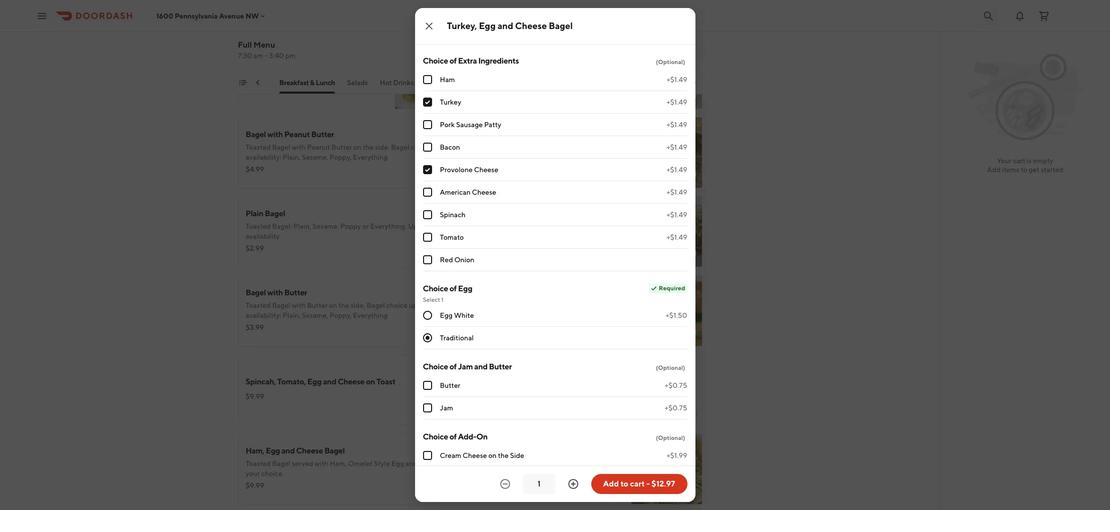 Task type: describe. For each thing, give the bounding box(es) containing it.
Current quantity is 1 number field
[[529, 479, 549, 490]]

with inside avocado mash toast with eggs fresh mashed avocado, tomato, onion, lemon and  chia seeds served on 2 slices of toast and scrambled eggs on the side
[[556, 446, 571, 456]]

0 items, open order cart image
[[1038, 10, 1050, 22]]

am
[[253, 52, 263, 60]]

on inside toast & eggs the classic toast and scrambled eggs with butter and jam on the side. if you would like to replace egg yolk with the egg white please chose it below
[[293, 74, 301, 82]]

to inside 'button'
[[621, 479, 628, 489]]

plain, inside bagel with cream cheese toasted bagel with cream cheese on the side. bagel choice upon availability: plain, sesame, poppy, everything
[[596, 74, 614, 82]]

cream cheese on the side
[[440, 452, 524, 460]]

avocado,
[[528, 460, 556, 468]]

to inside toast & eggs the classic toast and scrambled eggs with butter and jam on the side. if you would like to replace egg yolk with the egg white please chose it below
[[246, 84, 252, 92]]

salads
[[347, 79, 368, 87]]

bagel:
[[272, 222, 292, 230]]

(optional) for choice of jam and  butter
[[656, 364, 685, 372]]

0 vertical spatial $9.99
[[482, 165, 501, 173]]

side. inside the bagel with butter toasted bagel with butter on the side. bagel choice upon availability: plain, sesame, poppy, everything $3.99 add
[[351, 301, 365, 309]]

lemon
[[482, 470, 502, 478]]

+$1.49 for tomato
[[667, 233, 687, 241]]

would
[[350, 74, 370, 82]]

side inside avocado mash toast with eggs fresh mashed avocado, tomato, onion, lemon and  chia seeds served on 2 slices of toast and scrambled eggs on the side
[[585, 480, 598, 488]]

add-
[[458, 432, 476, 442]]

menu
[[253, 40, 275, 50]]

turkey, for turkey, egg and cheese bagel toasted bagel served with turkey, omelet style egg and cheese of your choice
[[482, 367, 507, 377]]

plain, inside plain bagel toasted bagel: plain, sesame, poppy or everything. upon availability. $2.99 add
[[293, 222, 311, 230]]

poppy, for cheese
[[510, 84, 532, 92]]

served inside ham, egg and cheese bagel toasted bagel served with ham, omelet style egg and cheese of your choice. $9.99
[[292, 460, 313, 468]]

traditional inside button
[[416, 79, 450, 87]]

turkey, egg and cheese bagel
[[447, 21, 573, 31]]

0 horizontal spatial ham,
[[246, 446, 264, 456]]

the
[[246, 64, 258, 72]]

pork
[[482, 153, 496, 161]]

your
[[997, 157, 1012, 165]]

+$1.49 for spinach
[[667, 211, 687, 219]]

$9.99 inside ham, egg and cheese bagel toasted bagel served with ham, omelet style egg and cheese of your choice. $9.99
[[246, 482, 264, 490]]

get
[[1029, 166, 1039, 174]]

items
[[1002, 166, 1019, 174]]

bagel with peanut butter toasted bagel with peanut butter on the side. bagel choice upon availability: plain, sesame, poppy, everything $4.99 add
[[246, 130, 454, 178]]

+$1.99
[[667, 452, 687, 460]]

bacon
[[440, 143, 460, 151]]

add to cart - $12.97
[[603, 479, 675, 489]]

1 american from the top
[[440, 28, 471, 36]]

bagel inside dialog
[[549, 21, 573, 31]]

toast & eggs image
[[395, 38, 466, 109]]

toasted inside bagel with cream cheese toasted bagel with cream cheese on the side. bagel choice upon availability: plain, sesame, poppy, everything
[[482, 64, 507, 72]]

choice of add-on
[[423, 432, 488, 442]]

the inside bagel with cream cheese toasted bagel with cream cheese on the side. bagel choice upon availability: plain, sesame, poppy, everything
[[601, 64, 612, 72]]

0 vertical spatial provolone
[[440, 6, 473, 14]]

side inside toast with eggs and sausage a bread toast with scrambled eggs and 2 pork sausage patties. served with butter and jam on the side
[[516, 163, 529, 171]]

you
[[337, 74, 349, 82]]

choice for choice of extra ingredients
[[423, 56, 448, 66]]

chose
[[268, 94, 286, 102]]

sausage
[[498, 153, 523, 161]]

hot
[[380, 79, 392, 87]]

ingredients
[[478, 56, 519, 66]]

$14.99
[[482, 7, 503, 15]]

tomato, inside soho's version of pizza bagel with tomato, provolone cheese, seasoning $6.99
[[591, 222, 616, 230]]

served inside turkey, egg and cheese bagel toasted bagel served with turkey, omelet style egg and cheese of your choice
[[528, 381, 550, 389]]

$13.99
[[482, 482, 503, 490]]

smoothies
[[677, 79, 711, 87]]

plain, inside bagel with peanut butter toasted bagel with peanut butter on the side. bagel choice upon availability: plain, sesame, poppy, everything $4.99 add
[[283, 153, 300, 161]]

+$1.50
[[666, 311, 687, 319]]

& for breakfast
[[310, 79, 314, 87]]

add inside 'button'
[[603, 479, 619, 489]]

egg inside the choice of egg select 1
[[458, 284, 472, 293]]

side. inside bagel with peanut butter toasted bagel with peanut butter on the side. bagel choice upon availability: plain, sesame, poppy, everything $4.99 add
[[375, 143, 390, 151]]

slices
[[589, 470, 606, 478]]

availability: inside the bagel with butter toasted bagel with butter on the side. bagel choice upon availability: plain, sesame, poppy, everything $3.99 add
[[246, 311, 281, 319]]

scroll menu navigation left image
[[254, 79, 262, 87]]

everything inside the bagel with butter toasted bagel with butter on the side. bagel choice upon availability: plain, sesame, poppy, everything $3.99 add
[[353, 311, 388, 319]]

of inside avocado mash toast with eggs fresh mashed avocado, tomato, onion, lemon and  chia seeds served on 2 slices of toast and scrambled eggs on the side
[[607, 470, 614, 478]]

side. inside toast & eggs the classic toast and scrambled eggs with butter and jam on the side. if you would like to replace egg yolk with the egg white please chose it below
[[315, 74, 330, 82]]

upon for cheese
[[541, 74, 558, 82]]

+$0.75 for jam
[[665, 404, 687, 412]]

bagel with butter toasted bagel with butter on the side. bagel choice upon availability: plain, sesame, poppy, everything $3.99 add
[[246, 288, 454, 336]]

toast with eggs and sausage a bread toast with scrambled eggs and 2 pork sausage patties. served with butter and jam on the side
[[482, 130, 622, 171]]

3:40
[[269, 52, 284, 60]]

american cheese inside choice of extra ingredients "group"
[[440, 188, 496, 196]]

1 vertical spatial jam
[[440, 404, 453, 412]]

pork
[[440, 121, 455, 129]]

toasted inside ham, egg and cheese bagel toasted bagel served with ham, omelet style egg and cheese of your choice. $9.99
[[246, 460, 271, 468]]

choice for choice of egg select 1
[[423, 284, 448, 293]]

with inside toasted croissant served with ham, spinach, omelet style egg, and cheese of your choice
[[563, 301, 577, 309]]

choice of jam and  butter
[[423, 362, 512, 372]]

nw
[[246, 12, 259, 20]]

cold
[[621, 79, 636, 87]]

add inside plain bagel toasted bagel: plain, sesame, poppy or everything. upon availability. $2.99 add
[[440, 249, 454, 257]]

drinks: for cold
[[637, 79, 659, 87]]

+$1.49 for american cheese
[[667, 188, 687, 196]]

jam inside toast with eggs and sausage a bread toast with scrambled eggs and 2 pork sausage patties. served with butter and jam on the side
[[482, 163, 493, 171]]

breakfast
[[279, 79, 309, 87]]

your cart is empty add items to get started
[[987, 157, 1063, 174]]

(optional) for choice of add-on
[[656, 434, 685, 442]]

with inside ham, egg and cheese bagel toasted bagel served with ham, omelet style egg and cheese of your choice. $9.99
[[315, 460, 328, 468]]

side
[[510, 452, 524, 460]]

spinach,
[[482, 311, 509, 319]]

1 provolone cheese from the top
[[440, 6, 498, 14]]

cheese inside choice of add-on group
[[463, 452, 487, 460]]

bread
[[488, 143, 507, 151]]

sesame, inside bagel with peanut butter toasted bagel with peanut butter on the side. bagel choice upon availability: plain, sesame, poppy, everything $4.99 add
[[302, 153, 328, 161]]

choice inside the bagel with butter toasted bagel with butter on the side. bagel choice upon availability: plain, sesame, poppy, everything $3.99 add
[[386, 301, 407, 309]]

everything for butter
[[353, 153, 388, 161]]

fruit
[[661, 79, 676, 87]]

toast inside avocado mash toast with eggs fresh mashed avocado, tomato, onion, lemon and  chia seeds served on 2 slices of toast and scrambled eggs on the side
[[482, 480, 498, 488]]

and inside toasted croissant served with ham, spinach, omelet style egg, and cheese of your choice
[[570, 311, 582, 319]]

breakfast & lunch
[[279, 79, 335, 87]]

chia
[[517, 470, 530, 478]]

cheese inside toasted croissant served with ham, spinach, omelet style egg, and cheese of your choice
[[583, 311, 607, 319]]

side.
[[482, 74, 498, 82]]

sausage inside toast with eggs and sausage a bread toast with scrambled eggs and 2 pork sausage patties. served with butter and jam on the side
[[553, 130, 583, 139]]

add inside the bagel with butter toasted bagel with butter on the side. bagel choice upon availability: plain, sesame, poppy, everything $3.99 add
[[440, 328, 454, 336]]

choice.
[[261, 470, 284, 478]]

toasted inside the bagel with butter toasted bagel with butter on the side. bagel choice upon availability: plain, sesame, poppy, everything $3.99 add
[[246, 301, 271, 309]]

started
[[1041, 166, 1063, 174]]

hot drinks: traditional
[[380, 79, 450, 87]]

plain
[[246, 209, 263, 218]]

the inside choice of add-on group
[[498, 452, 509, 460]]

group inside turkey, egg and cheese bagel dialog
[[423, 0, 687, 44]]

1 american cheese from the top
[[440, 28, 496, 36]]

toast inside toast with eggs and sausage a bread toast with scrambled eggs and 2 pork sausage patties. served with butter and jam on the side
[[482, 130, 501, 139]]

add inside your cart is empty add items to get started
[[987, 166, 1001, 174]]

1 vertical spatial peanut
[[307, 143, 330, 151]]

toast & eggs the classic toast and scrambled eggs with butter and jam on the side. if you would like to replace egg yolk with the egg white please chose it below
[[246, 51, 382, 102]]

open menu image
[[36, 10, 48, 22]]

white
[[348, 84, 365, 92]]

- inside 'button'
[[646, 479, 650, 489]]

eggs inside toast with eggs and sausage a bread toast with scrambled eggs and 2 pork sausage patties. served with butter and jam on the side
[[576, 143, 591, 151]]

ham, egg and cheese bagel toasted bagel served with ham, omelet style egg and cheese of your choice. $9.99
[[246, 446, 451, 490]]

bagel inside plain bagel toasted bagel: plain, sesame, poppy or everything. upon availability. $2.99 add
[[265, 209, 285, 218]]

spincah,
[[246, 377, 276, 387]]

with inside soho's version of pizza bagel with tomato, provolone cheese, seasoning $6.99
[[575, 222, 589, 230]]

your inside toasted croissant served with ham, spinach, omelet style egg, and cheese of your choice
[[482, 321, 496, 329]]

scrambled inside avocado mash toast with eggs fresh mashed avocado, tomato, onion, lemon and  chia seeds served on 2 slices of toast and scrambled eggs on the side
[[513, 480, 546, 488]]

scroll menu navigation right image
[[690, 79, 698, 87]]

provolone inside soho's version of pizza bagel with tomato, provolone cheese, seasoning $6.99
[[482, 232, 515, 240]]

toast with eggs and sausage image
[[631, 117, 702, 188]]

bagel inside soho's version of pizza bagel with tomato, provolone cheese, seasoning $6.99
[[556, 222, 574, 230]]

like
[[371, 74, 382, 82]]

of inside ham, egg and cheese bagel toasted bagel served with ham, omelet style egg and cheese of your choice. $9.99
[[445, 460, 451, 468]]

1600 pennsylvania avenue nw button
[[156, 12, 267, 20]]

+$1.49 for provolone cheese
[[667, 166, 687, 174]]

traditional inside choice of egg 'group'
[[440, 334, 474, 342]]

choice of extra ingredients group
[[423, 56, 687, 271]]

is
[[1027, 157, 1032, 165]]

increase quantity by 1 image
[[567, 478, 579, 490]]

required
[[659, 284, 685, 292]]

the inside avocado mash toast with eggs fresh mashed avocado, tomato, onion, lemon and  chia seeds served on 2 slices of toast and scrambled eggs on the side
[[573, 480, 584, 488]]

& for toast
[[266, 51, 271, 60]]

your for ham, egg and cheese bagel
[[246, 470, 260, 478]]

everything.
[[370, 222, 407, 230]]

choice inside turkey, egg and cheese bagel toasted bagel served with turkey, omelet style egg and cheese of your choice
[[498, 391, 519, 399]]

onion,
[[584, 460, 603, 468]]

availability: for cream
[[559, 74, 595, 82]]

with inside turkey, egg and cheese bagel toasted bagel served with turkey, omelet style egg and cheese of your choice
[[551, 381, 565, 389]]

red onion
[[440, 256, 474, 264]]

pork sausage patty
[[440, 121, 501, 129]]

+$1.49 for ham
[[667, 76, 687, 84]]

soho's
[[482, 222, 503, 230]]

upon
[[408, 222, 426, 230]]

hot drinks: traditional button
[[380, 78, 450, 94]]

cart inside your cart is empty add items to get started
[[1013, 157, 1025, 165]]

of inside soho's version of pizza bagel with tomato, provolone cheese, seasoning $6.99
[[530, 222, 536, 230]]

and inside group
[[474, 362, 488, 372]]

poppy
[[340, 222, 361, 230]]

plain, inside the bagel with butter toasted bagel with butter on the side. bagel choice upon availability: plain, sesame, poppy, everything $3.99 add
[[283, 311, 300, 319]]

7:30
[[238, 52, 252, 60]]

2 inside avocado mash toast with eggs fresh mashed avocado, tomato, onion, lemon and  chia seeds served on 2 slices of toast and scrambled eggs on the side
[[583, 470, 587, 478]]

to inside your cart is empty add items to get started
[[1021, 166, 1027, 174]]

turkey, for turkey, egg and cheese bagel
[[447, 21, 477, 31]]

seeds
[[531, 470, 550, 478]]

2 vertical spatial turkey,
[[566, 381, 589, 389]]

$4.99 inside bagel with peanut butter toasted bagel with peanut butter on the side. bagel choice upon availability: plain, sesame, poppy, everything $4.99 add
[[246, 165, 264, 173]]

add inside bagel with peanut butter toasted bagel with peanut butter on the side. bagel choice upon availability: plain, sesame, poppy, everything $4.99 add
[[440, 170, 454, 178]]

$6.99
[[482, 244, 501, 252]]

onion
[[454, 256, 474, 264]]

$3.99
[[246, 323, 264, 331]]

classic
[[259, 64, 281, 72]]

mashed
[[501, 460, 526, 468]]

eggs up classic
[[272, 51, 290, 60]]

style for turkey, egg and cheese bagel
[[616, 381, 632, 389]]

a
[[482, 143, 487, 151]]

pm
[[285, 52, 295, 60]]

below
[[294, 94, 313, 102]]

if
[[331, 74, 335, 82]]

mash
[[515, 446, 534, 456]]



Task type: vqa. For each thing, say whether or not it's contained in the screenshot.
choice inside the BAGEL WITH PEANUT BUTTER TOASTED BAGEL WITH PEANUT BUTTER ON THE SIDE. BAGEL CHOICE UPON AVAILABILITY: PLAIN, SESAME, POPPY, EVERYTHING $4.99 ADD
yes



Task type: locate. For each thing, give the bounding box(es) containing it.
ham, spinach, egg nd cheese on croissant image
[[631, 275, 702, 346]]

toast up sausage
[[508, 143, 524, 151]]

the inside bagel with peanut butter toasted bagel with peanut butter on the side. bagel choice upon availability: plain, sesame, poppy, everything $4.99 add
[[363, 143, 374, 151]]

0 horizontal spatial &
[[266, 51, 271, 60]]

0 vertical spatial scrambled
[[541, 143, 574, 151]]

1 horizontal spatial egg
[[334, 84, 346, 92]]

butter right served
[[589, 153, 609, 161]]

eggs inside avocado mash toast with eggs fresh mashed avocado, tomato, onion, lemon and  chia seeds served on 2 slices of toast and scrambled eggs on the side
[[547, 480, 562, 488]]

1 vertical spatial -
[[646, 479, 650, 489]]

style inside ham, egg and cheese bagel toasted bagel served with ham, omelet style egg and cheese of your choice. $9.99
[[374, 460, 390, 468]]

sausage right the pork
[[456, 121, 483, 129]]

1 vertical spatial jam
[[482, 163, 493, 171]]

toasted down the please
[[246, 143, 271, 151]]

6 +$1.49 from the top
[[667, 188, 687, 196]]

add button
[[434, 87, 460, 103], [670, 87, 696, 103], [434, 166, 460, 182], [670, 166, 696, 182], [434, 245, 460, 261], [670, 245, 696, 261], [434, 324, 460, 340], [434, 404, 460, 420], [670, 404, 696, 420], [670, 483, 696, 499]]

choice inside toasted croissant served with ham, spinach, omelet style egg, and cheese of your choice
[[498, 321, 519, 329]]

1 drinks: from the left
[[393, 79, 415, 87]]

4 +$1.49 from the top
[[667, 143, 687, 151]]

1 vertical spatial your
[[482, 391, 496, 399]]

drinks: right hot at the top left of page
[[393, 79, 415, 87]]

choice of extra ingredients
[[423, 56, 519, 66]]

0 horizontal spatial upon
[[409, 301, 425, 309]]

choice of jam and  butter group
[[423, 362, 687, 420]]

1 vertical spatial 2
[[583, 470, 587, 478]]

(optional) inside choice of extra ingredients "group"
[[656, 58, 685, 66]]

0 vertical spatial jam
[[280, 74, 292, 82]]

american inside choice of extra ingredients "group"
[[440, 188, 471, 196]]

2 provolone cheese from the top
[[440, 166, 498, 174]]

eggs inside avocado mash toast with eggs fresh mashed avocado, tomato, onion, lemon and  chia seeds served on 2 slices of toast and scrambled eggs on the side
[[573, 446, 590, 456]]

poppy, for butter
[[330, 153, 352, 161]]

choice for cream
[[519, 74, 540, 82]]

toasted up choice.
[[246, 460, 271, 468]]

choice down choice of jam and  butter
[[498, 391, 519, 399]]

$7.99
[[246, 86, 263, 94]]

scrambled up served
[[541, 143, 574, 151]]

salads button
[[347, 78, 368, 94]]

availability: inside bagel with peanut butter toasted bagel with peanut butter on the side. bagel choice upon availability: plain, sesame, poppy, everything $4.99 add
[[246, 153, 281, 161]]

& left lunch
[[310, 79, 314, 87]]

poppy, inside bagel with cream cheese toasted bagel with cream cheese on the side. bagel choice upon availability: plain, sesame, poppy, everything
[[510, 84, 532, 92]]

2 vertical spatial style
[[374, 460, 390, 468]]

0 vertical spatial american cheese
[[440, 28, 496, 36]]

2 vertical spatial everything
[[353, 311, 388, 319]]

$10.99
[[482, 323, 504, 331]]

(optional) inside choice of jam and  butter group
[[656, 364, 685, 372]]

1 vertical spatial poppy,
[[330, 153, 352, 161]]

toasted down choice of jam and  butter
[[482, 381, 507, 389]]

group containing provolone cheese
[[423, 0, 687, 44]]

jam down classic
[[280, 74, 292, 82]]

0 horizontal spatial jam
[[440, 404, 453, 412]]

1 vertical spatial turkey,
[[482, 367, 507, 377]]

1 choice from the top
[[423, 56, 448, 66]]

poppy, inside bagel with peanut butter toasted bagel with peanut butter on the side. bagel choice upon availability: plain, sesame, poppy, everything $4.99 add
[[330, 153, 352, 161]]

0 horizontal spatial omelet
[[348, 460, 372, 468]]

jam down pork
[[482, 163, 493, 171]]

0 vertical spatial style
[[536, 311, 553, 319]]

provolone down soho's
[[482, 232, 515, 240]]

cream inside choice of add-on group
[[440, 452, 461, 460]]

2 (optional) from the top
[[656, 364, 685, 372]]

1 vertical spatial side
[[585, 480, 598, 488]]

3 +$1.49 from the top
[[667, 121, 687, 129]]

provolone cheese right provolone cheese radio
[[440, 6, 498, 14]]

your for turkey, egg and cheese bagel
[[482, 391, 496, 399]]

spinach
[[440, 211, 465, 219]]

served
[[550, 153, 572, 161]]

with
[[504, 51, 519, 60], [367, 64, 381, 72], [528, 64, 542, 72], [307, 84, 321, 92], [267, 130, 283, 139], [502, 130, 518, 139], [292, 143, 306, 151], [526, 143, 540, 151], [574, 153, 587, 161], [575, 222, 589, 230], [267, 288, 283, 297], [292, 301, 306, 309], [563, 301, 577, 309], [551, 381, 565, 389], [556, 446, 571, 456], [315, 460, 328, 468]]

fresh
[[482, 460, 500, 468]]

choice for choice of jam and  butter
[[423, 362, 448, 372]]

american up spinach
[[440, 188, 471, 196]]

0 vertical spatial (optional)
[[656, 58, 685, 66]]

1 vertical spatial availability:
[[246, 153, 281, 161]]

style inside toasted croissant served with ham, spinach, omelet style egg, and cheese of your choice
[[536, 311, 553, 319]]

upon inside bagel with cream cheese toasted bagel with cream cheese on the side. bagel choice upon availability: plain, sesame, poppy, everything
[[541, 74, 558, 82]]

$9.99
[[482, 165, 501, 173], [246, 393, 264, 401], [246, 482, 264, 490]]

choice up select
[[423, 284, 448, 293]]

on inside bagel with cream cheese toasted bagel with cream cheese on the side. bagel choice upon availability: plain, sesame, poppy, everything
[[592, 64, 600, 72]]

add to cart - $12.97 button
[[591, 474, 687, 494]]

egg down you
[[334, 84, 346, 92]]

1 vertical spatial +$0.75
[[665, 404, 687, 412]]

2 vertical spatial ham,
[[330, 460, 347, 468]]

1 (optional) from the top
[[656, 58, 685, 66]]

eggs
[[576, 143, 591, 151], [547, 480, 562, 488]]

american right close turkey, egg and cheese bagel icon
[[440, 28, 471, 36]]

choice down spinach,
[[498, 321, 519, 329]]

choice inside choice of extra ingredients "group"
[[423, 56, 448, 66]]

choice up "ham"
[[423, 56, 448, 66]]

choice of egg group
[[423, 283, 687, 349]]

0 horizontal spatial cart
[[630, 479, 645, 489]]

0 horizontal spatial tomato,
[[277, 377, 306, 387]]

+$1.49 for pork sausage patty
[[667, 121, 687, 129]]

Item Search search field
[[558, 47, 694, 58]]

0 vertical spatial +$0.75
[[665, 382, 687, 390]]

2 horizontal spatial style
[[616, 381, 632, 389]]

availability.
[[246, 232, 281, 240]]

1 horizontal spatial tomato,
[[591, 222, 616, 230]]

Red Onion checkbox
[[423, 255, 432, 264]]

and
[[498, 21, 513, 31], [301, 64, 313, 72], [267, 74, 279, 82], [538, 130, 552, 139], [592, 143, 604, 151], [610, 153, 622, 161], [570, 311, 582, 319], [474, 362, 488, 372], [524, 367, 538, 377], [323, 377, 336, 387], [648, 381, 660, 389], [281, 446, 295, 456], [405, 460, 418, 468], [503, 470, 515, 478], [499, 480, 511, 488]]

0 vertical spatial to
[[246, 84, 252, 92]]

plain bagel toasted bagel: plain, sesame, poppy or everything. upon availability. $2.99 add
[[246, 209, 454, 257]]

1 horizontal spatial &
[[310, 79, 314, 87]]

0 horizontal spatial drinks:
[[393, 79, 415, 87]]

3 choice from the top
[[423, 362, 448, 372]]

scrambled down chia
[[513, 480, 546, 488]]

0 vertical spatial turkey,
[[447, 21, 477, 31]]

1 horizontal spatial toast
[[508, 143, 524, 151]]

2 vertical spatial upon
[[409, 301, 425, 309]]

select
[[423, 296, 440, 303]]

toast inside avocado mash toast with eggs fresh mashed avocado, tomato, onion, lemon and  chia seeds served on 2 slices of toast and scrambled eggs on the side
[[535, 446, 554, 456]]

provolone down bacon on the top left of page
[[440, 166, 473, 174]]

2 american cheese from the top
[[440, 188, 496, 196]]

1 horizontal spatial sausage
[[553, 130, 583, 139]]

choice down ingredients
[[519, 74, 540, 82]]

availability:
[[559, 74, 595, 82], [246, 153, 281, 161], [246, 311, 281, 319]]

cart left is
[[1013, 157, 1025, 165]]

(optional)
[[656, 58, 685, 66], [656, 364, 685, 372], [656, 434, 685, 442]]

+$0.75 for butter
[[665, 382, 687, 390]]

red
[[440, 256, 453, 264]]

drinks: left fruit on the right top of the page
[[637, 79, 659, 87]]

served inside avocado mash toast with eggs fresh mashed avocado, tomato, onion, lemon and  chia seeds served on 2 slices of toast and scrambled eggs on the side
[[551, 470, 572, 478]]

1 +$0.75 from the top
[[665, 382, 687, 390]]

$2.99
[[246, 244, 264, 252]]

choice inside the choice of egg select 1
[[423, 284, 448, 293]]

choice of egg select 1
[[423, 284, 472, 303]]

on inside toast with eggs and sausage a bread toast with scrambled eggs and 2 pork sausage patties. served with butter and jam on the side
[[495, 163, 503, 171]]

1 vertical spatial (optional)
[[656, 364, 685, 372]]

2 vertical spatial provolone
[[482, 232, 515, 240]]

style inside turkey, egg and cheese bagel toasted bagel served with turkey, omelet style egg and cheese of your choice
[[616, 381, 632, 389]]

provolone
[[440, 6, 473, 14], [440, 166, 473, 174], [482, 232, 515, 240]]

cold drinks: fruit smoothies
[[621, 79, 711, 87]]

0 horizontal spatial $4.99
[[246, 165, 264, 173]]

cart
[[1013, 157, 1025, 165], [630, 479, 645, 489]]

1 horizontal spatial ham,
[[330, 460, 347, 468]]

sesame, inside bagel with cream cheese toasted bagel with cream cheese on the side. bagel choice upon availability: plain, sesame, poppy, everything
[[482, 84, 508, 92]]

of inside turkey, egg and cheese bagel toasted bagel served with turkey, omelet style egg and cheese of your choice
[[687, 381, 693, 389]]

1 vertical spatial side.
[[375, 143, 390, 151]]

choice for choice of add-on
[[423, 432, 448, 442]]

butter inside toast & eggs the classic toast and scrambled eggs with butter and jam on the side. if you would like to replace egg yolk with the egg white please chose it below
[[246, 74, 266, 82]]

choice inside bagel with cream cheese toasted bagel with cream cheese on the side. bagel choice upon availability: plain, sesame, poppy, everything
[[519, 74, 540, 82]]

to left scroll menu navigation left icon
[[246, 84, 252, 92]]

on inside the bagel with butter toasted bagel with butter on the side. bagel choice upon availability: plain, sesame, poppy, everything $3.99 add
[[329, 301, 337, 309]]

(optional) for choice of extra ingredients
[[656, 58, 685, 66]]

side down sausage
[[516, 163, 529, 171]]

1 horizontal spatial jam
[[482, 163, 493, 171]]

4 choice from the top
[[423, 432, 448, 442]]

scrambled
[[541, 143, 574, 151], [513, 480, 546, 488]]

1 horizontal spatial $4.99
[[482, 86, 501, 94]]

1 vertical spatial $4.99
[[246, 165, 264, 173]]

sesame, inside plain bagel toasted bagel: plain, sesame, poppy or everything. upon availability. $2.99 add
[[313, 222, 339, 230]]

eggs up patties.
[[519, 130, 537, 139]]

2 vertical spatial your
[[246, 470, 260, 478]]

omelet for turkey, egg and cheese bagel
[[590, 381, 615, 389]]

2 vertical spatial to
[[621, 479, 628, 489]]

toast
[[246, 51, 265, 60], [283, 64, 300, 72], [482, 130, 501, 139], [376, 377, 395, 387], [535, 446, 554, 456]]

your inside ham, egg and cheese bagel toasted bagel served with ham, omelet style egg and cheese of your choice. $9.99
[[246, 470, 260, 478]]

notification bell image
[[1014, 10, 1026, 22]]

omelet for ham, egg and cheese bagel
[[348, 460, 372, 468]]

choice of add-on group
[[423, 432, 687, 467]]

side.
[[315, 74, 330, 82], [375, 143, 390, 151], [351, 301, 365, 309]]

provolone right provolone cheese radio
[[440, 6, 473, 14]]

0 vertical spatial provolone cheese
[[440, 6, 498, 14]]

everything
[[533, 84, 568, 92], [353, 153, 388, 161], [353, 311, 388, 319]]

1 vertical spatial everything
[[353, 153, 388, 161]]

toasted up the availability.
[[246, 222, 271, 230]]

served
[[540, 301, 561, 309], [528, 381, 550, 389], [292, 460, 313, 468], [551, 470, 572, 478]]

provolone cheese down pork
[[440, 166, 498, 174]]

upon inside the bagel with butter toasted bagel with butter on the side. bagel choice upon availability: plain, sesame, poppy, everything $3.99 add
[[409, 301, 425, 309]]

poppy,
[[510, 84, 532, 92], [330, 153, 352, 161], [330, 311, 352, 319]]

sandwiches button
[[229, 78, 267, 94]]

0 vertical spatial tomato,
[[591, 222, 616, 230]]

cart inside add to cart - $12.97 'button'
[[630, 479, 645, 489]]

ham, inside toasted croissant served with ham, spinach, omelet style egg, and cheese of your choice
[[578, 301, 595, 309]]

side down slices
[[585, 480, 598, 488]]

to left get
[[1021, 166, 1027, 174]]

availability: inside bagel with cream cheese toasted bagel with cream cheese on the side. bagel choice upon availability: plain, sesame, poppy, everything
[[559, 74, 595, 82]]

drinks: for hot
[[393, 79, 415, 87]]

(optional) inside choice of add-on group
[[656, 434, 685, 442]]

0 horizontal spatial 2
[[583, 470, 587, 478]]

your down choice of jam and  butter
[[482, 391, 496, 399]]

decrease quantity by 1 image
[[499, 478, 511, 490]]

avocado mash toast with eggs fresh mashed avocado, tomato, onion, lemon and  chia seeds served on 2 slices of toast and scrambled eggs on the side
[[482, 446, 614, 488]]

cart left $12.97
[[630, 479, 645, 489]]

tomato
[[440, 233, 464, 241]]

bagel melt image
[[631, 196, 702, 267]]

everything inside bagel with peanut butter toasted bagel with peanut butter on the side. bagel choice upon availability: plain, sesame, poppy, everything $4.99 add
[[353, 153, 388, 161]]

0 horizontal spatial jam
[[280, 74, 292, 82]]

1 vertical spatial upon
[[433, 143, 450, 151]]

scrambled
[[315, 64, 349, 72]]

cheese
[[474, 6, 498, 14], [515, 21, 547, 31], [472, 28, 496, 36], [546, 51, 573, 60], [566, 64, 591, 72], [474, 166, 498, 174], [472, 188, 496, 196], [583, 311, 607, 319], [539, 367, 566, 377], [338, 377, 365, 387], [661, 381, 685, 389], [296, 446, 323, 456], [463, 452, 487, 460], [419, 460, 443, 468]]

+$0.75
[[665, 382, 687, 390], [665, 404, 687, 412]]

choice
[[423, 56, 448, 66], [423, 284, 448, 293], [423, 362, 448, 372], [423, 432, 448, 442]]

turkey
[[440, 98, 461, 106]]

your down spinach,
[[482, 321, 496, 329]]

to left $12.97
[[621, 479, 628, 489]]

sausage up served
[[553, 130, 583, 139]]

& right am
[[266, 51, 271, 60]]

1 +$1.49 from the top
[[667, 76, 687, 84]]

1 horizontal spatial turkey,
[[482, 367, 507, 377]]

extra
[[458, 56, 477, 66]]

choice left select
[[386, 301, 407, 309]]

avocado mash toast with eggs image
[[631, 434, 702, 505]]

$9.99 down choice.
[[246, 482, 264, 490]]

& inside toast & eggs the classic toast and scrambled eggs with butter and jam on the side. if you would like to replace egg yolk with the egg white please chose it below
[[266, 51, 271, 60]]

- right am
[[264, 52, 267, 60]]

0 vertical spatial omelet
[[511, 311, 535, 319]]

0 vertical spatial traditional
[[416, 79, 450, 87]]

0 horizontal spatial -
[[264, 52, 267, 60]]

None checkbox
[[423, 75, 432, 84], [423, 98, 432, 107], [423, 75, 432, 84], [423, 98, 432, 107]]

1 horizontal spatial butter
[[589, 153, 609, 161]]

eggs up would
[[350, 64, 366, 72]]

style for ham, egg and cheese bagel
[[374, 460, 390, 468]]

choice down traditional radio
[[423, 362, 448, 372]]

eggs up tomato,
[[573, 446, 590, 456]]

replace
[[254, 84, 277, 92]]

the inside the bagel with butter toasted bagel with butter on the side. bagel choice upon availability: plain, sesame, poppy, everything $3.99 add
[[338, 301, 349, 309]]

0 vertical spatial availability:
[[559, 74, 595, 82]]

1 egg from the left
[[279, 84, 291, 92]]

0 vertical spatial american
[[440, 28, 471, 36]]

2 egg from the left
[[334, 84, 346, 92]]

1 vertical spatial toast
[[482, 480, 498, 488]]

on inside group
[[488, 452, 497, 460]]

$12.97
[[651, 479, 675, 489]]

egg up the "it"
[[279, 84, 291, 92]]

2 +$1.49 from the top
[[667, 98, 687, 106]]

- inside full menu 7:30 am - 3:40 pm
[[264, 52, 267, 60]]

provolone cheese inside choice of extra ingredients "group"
[[440, 166, 498, 174]]

1 horizontal spatial style
[[536, 311, 553, 319]]

traditional up "turkey"
[[416, 79, 450, 87]]

toasted inside plain bagel toasted bagel: plain, sesame, poppy or everything. upon availability. $2.99 add
[[246, 222, 271, 230]]

choice inside choice of jam and  butter group
[[423, 362, 448, 372]]

turkey, egg and cheese bagel toasted bagel served with turkey, omelet style egg and cheese of your choice
[[482, 367, 693, 399]]

peanut
[[284, 130, 310, 139], [307, 143, 330, 151]]

of inside the choice of egg select 1
[[449, 284, 457, 293]]

3 (optional) from the top
[[656, 434, 685, 442]]

poppy, inside the bagel with butter toasted bagel with butter on the side. bagel choice upon availability: plain, sesame, poppy, everything $3.99 add
[[330, 311, 352, 319]]

0 vertical spatial cart
[[1013, 157, 1025, 165]]

0 vertical spatial eggs
[[576, 143, 591, 151]]

butter inside toast with eggs and sausage a bread toast with scrambled eggs and 2 pork sausage patties. served with butter and jam on the side
[[589, 153, 609, 161]]

choice left add-
[[423, 432, 448, 442]]

pizza
[[537, 222, 554, 230]]

0 vertical spatial &
[[266, 51, 271, 60]]

seasoning
[[543, 232, 576, 240]]

5 +$1.49 from the top
[[667, 166, 687, 174]]

$4.99 down side.
[[482, 86, 501, 94]]

1 vertical spatial ham,
[[246, 446, 264, 456]]

turkey, egg and cheese bagel dialog
[[415, 0, 695, 502]]

1 horizontal spatial side
[[585, 480, 598, 488]]

0 vertical spatial ham,
[[578, 301, 595, 309]]

1 vertical spatial to
[[1021, 166, 1027, 174]]

American Cheese radio
[[423, 28, 432, 37]]

turkey,
[[447, 21, 477, 31], [482, 367, 507, 377], [566, 381, 589, 389]]

toasted up $3.99
[[246, 301, 271, 309]]

$9.99 down pork
[[482, 165, 501, 173]]

1
[[441, 296, 444, 303]]

2 horizontal spatial to
[[1021, 166, 1027, 174]]

0 vertical spatial butter
[[246, 74, 266, 82]]

jam
[[280, 74, 292, 82], [482, 163, 493, 171]]

1 vertical spatial eggs
[[547, 480, 562, 488]]

scrambled inside toast with eggs and sausage a bread toast with scrambled eggs and 2 pork sausage patties. served with butter and jam on the side
[[541, 143, 574, 151]]

8 +$1.49 from the top
[[667, 233, 687, 241]]

Provolone Cheese radio
[[423, 5, 432, 14]]

group
[[423, 0, 687, 44]]

availability: for peanut
[[246, 153, 281, 161]]

1 vertical spatial $9.99
[[246, 393, 264, 401]]

version
[[504, 222, 528, 230]]

2 horizontal spatial ham,
[[578, 301, 595, 309]]

1 vertical spatial scrambled
[[513, 480, 546, 488]]

traditional down egg white
[[440, 334, 474, 342]]

croissant
[[508, 301, 539, 309]]

2 drinks: from the left
[[637, 79, 659, 87]]

1 horizontal spatial side.
[[351, 301, 365, 309]]

butter down the the
[[246, 74, 266, 82]]

0 horizontal spatial side.
[[315, 74, 330, 82]]

the inside toast with eggs and sausage a bread toast with scrambled eggs and 2 pork sausage patties. served with butter and jam on the side
[[504, 163, 515, 171]]

egg white
[[440, 311, 474, 319]]

2 american from the top
[[440, 188, 471, 196]]

2 horizontal spatial turkey,
[[566, 381, 589, 389]]

1 vertical spatial tomato,
[[277, 377, 306, 387]]

provolone cheese
[[440, 6, 498, 14], [440, 166, 498, 174]]

0 vertical spatial -
[[264, 52, 267, 60]]

1 horizontal spatial to
[[621, 479, 628, 489]]

choice for served
[[498, 321, 519, 329]]

provolone inside choice of extra ingredients "group"
[[440, 166, 473, 174]]

2 +$0.75 from the top
[[665, 404, 687, 412]]

omelet inside toasted croissant served with ham, spinach, omelet style egg, and cheese of your choice
[[511, 311, 535, 319]]

2 vertical spatial omelet
[[348, 460, 372, 468]]

2
[[606, 143, 610, 151], [583, 470, 587, 478]]

jam inside toast & eggs the classic toast and scrambled eggs with butter and jam on the side. if you would like to replace egg yolk with the egg white please chose it below
[[280, 74, 292, 82]]

patties.
[[525, 153, 548, 161]]

-
[[264, 52, 267, 60], [646, 479, 650, 489]]

1 vertical spatial style
[[616, 381, 632, 389]]

1 vertical spatial butter
[[589, 153, 609, 161]]

1 vertical spatial traditional
[[440, 334, 474, 342]]

of inside toasted croissant served with ham, spinach, omelet style egg, and cheese of your choice
[[609, 311, 615, 319]]

Traditional radio
[[423, 333, 432, 342]]

1 vertical spatial cream
[[543, 64, 565, 72]]

turkey, inside turkey, egg and cheese bagel dialog
[[447, 21, 477, 31]]

0 vertical spatial everything
[[533, 84, 568, 92]]

0 vertical spatial $4.99
[[482, 86, 501, 94]]

sausage
[[456, 121, 483, 129], [553, 130, 583, 139]]

toasted inside turkey, egg and cheese bagel toasted bagel served with turkey, omelet style egg and cheese of your choice
[[482, 381, 507, 389]]

0 vertical spatial cream
[[521, 51, 544, 60]]

None checkbox
[[423, 120, 432, 129], [423, 143, 432, 152], [423, 165, 432, 174], [423, 188, 432, 197], [423, 210, 432, 219], [423, 233, 432, 242], [423, 381, 432, 390], [423, 404, 432, 413], [423, 451, 432, 460], [423, 120, 432, 129], [423, 143, 432, 152], [423, 165, 432, 174], [423, 188, 432, 197], [423, 210, 432, 219], [423, 233, 432, 242], [423, 381, 432, 390], [423, 404, 432, 413], [423, 451, 432, 460]]

choice left bacon on the top left of page
[[411, 143, 432, 151]]

egg
[[279, 84, 291, 92], [334, 84, 346, 92]]

bagel with cream cheese image
[[631, 38, 702, 109]]

2 vertical spatial poppy,
[[330, 311, 352, 319]]

$9.99 down spincah,
[[246, 393, 264, 401]]

upon
[[541, 74, 558, 82], [433, 143, 450, 151], [409, 301, 425, 309]]

american cheese up spinach
[[440, 188, 496, 196]]

tomato,
[[558, 460, 582, 468]]

patty
[[484, 121, 501, 129]]

your left choice.
[[246, 470, 260, 478]]

0 vertical spatial peanut
[[284, 130, 310, 139]]

choice inside choice of add-on group
[[423, 432, 448, 442]]

full
[[238, 40, 252, 50]]

sesame, inside the bagel with butter toasted bagel with butter on the side. bagel choice upon availability: plain, sesame, poppy, everything $3.99 add
[[302, 311, 328, 319]]

$4.99 up plain
[[246, 165, 264, 173]]

0 vertical spatial 2
[[606, 143, 610, 151]]

0 vertical spatial side.
[[315, 74, 330, 82]]

eggs
[[272, 51, 290, 60], [350, 64, 366, 72], [519, 130, 537, 139], [573, 446, 590, 456]]

1 horizontal spatial omelet
[[511, 311, 535, 319]]

0 vertical spatial jam
[[458, 362, 473, 372]]

1 vertical spatial provolone
[[440, 166, 473, 174]]

1 horizontal spatial upon
[[433, 143, 450, 151]]

toasted up spinach,
[[482, 301, 507, 309]]

None radio
[[423, 311, 432, 320]]

soho's version of pizza bagel with tomato, provolone cheese, seasoning $6.99
[[482, 222, 616, 252]]

toasted up side.
[[482, 64, 507, 72]]

2 inside toast with eggs and sausage a bread toast with scrambled eggs and 2 pork sausage patties. served with butter and jam on the side
[[606, 143, 610, 151]]

of inside "group"
[[449, 56, 457, 66]]

eggs inside toast with eggs and sausage a bread toast with scrambled eggs and 2 pork sausage patties. served with butter and jam on the side
[[519, 130, 537, 139]]

+$1.49 for bacon
[[667, 143, 687, 151]]

toasted inside toasted croissant served with ham, spinach, omelet style egg, and cheese of your choice
[[482, 301, 507, 309]]

omelet
[[511, 311, 535, 319], [590, 381, 615, 389], [348, 460, 372, 468]]

+$1.49
[[667, 76, 687, 84], [667, 98, 687, 106], [667, 121, 687, 129], [667, 143, 687, 151], [667, 166, 687, 174], [667, 188, 687, 196], [667, 211, 687, 219], [667, 233, 687, 241]]

omelet inside turkey, egg and cheese bagel toasted bagel served with turkey, omelet style egg and cheese of your choice
[[590, 381, 615, 389]]

style
[[536, 311, 553, 319], [616, 381, 632, 389], [374, 460, 390, 468]]

2 vertical spatial availability:
[[246, 311, 281, 319]]

everything for cheese
[[533, 84, 568, 92]]

toast inside toast with eggs and sausage a bread toast with scrambled eggs and 2 pork sausage patties. served with butter and jam on the side
[[508, 143, 524, 151]]

it
[[288, 94, 292, 102]]

toast down lemon
[[482, 480, 498, 488]]

to
[[246, 84, 252, 92], [1021, 166, 1027, 174], [621, 479, 628, 489]]

1 vertical spatial omelet
[[590, 381, 615, 389]]

toasted inside bagel with peanut butter toasted bagel with peanut butter on the side. bagel choice upon availability: plain, sesame, poppy, everything $4.99 add
[[246, 143, 271, 151]]

ham
[[440, 76, 455, 84]]

7 +$1.49 from the top
[[667, 211, 687, 219]]

cold drinks: fruit smoothies button
[[621, 78, 711, 94]]

toasted croissant served with ham, spinach, omelet style egg, and cheese of your choice
[[482, 301, 615, 329]]

sandwiches
[[229, 79, 267, 87]]

0 vertical spatial poppy,
[[510, 84, 532, 92]]

choice for peanut
[[411, 143, 432, 151]]

on inside bagel with peanut butter toasted bagel with peanut butter on the side. bagel choice upon availability: plain, sesame, poppy, everything $4.99 add
[[353, 143, 362, 151]]

0 horizontal spatial sausage
[[456, 121, 483, 129]]

upon for butter
[[433, 143, 450, 151]]

2 choice from the top
[[423, 284, 448, 293]]

american cheese up extra
[[440, 28, 496, 36]]

plain,
[[596, 74, 614, 82], [283, 153, 300, 161], [293, 222, 311, 230], [283, 311, 300, 319]]

- left $12.97
[[646, 479, 650, 489]]

close turkey, egg and cheese bagel image
[[423, 20, 435, 32]]

+$1.49 for turkey
[[667, 98, 687, 106]]



